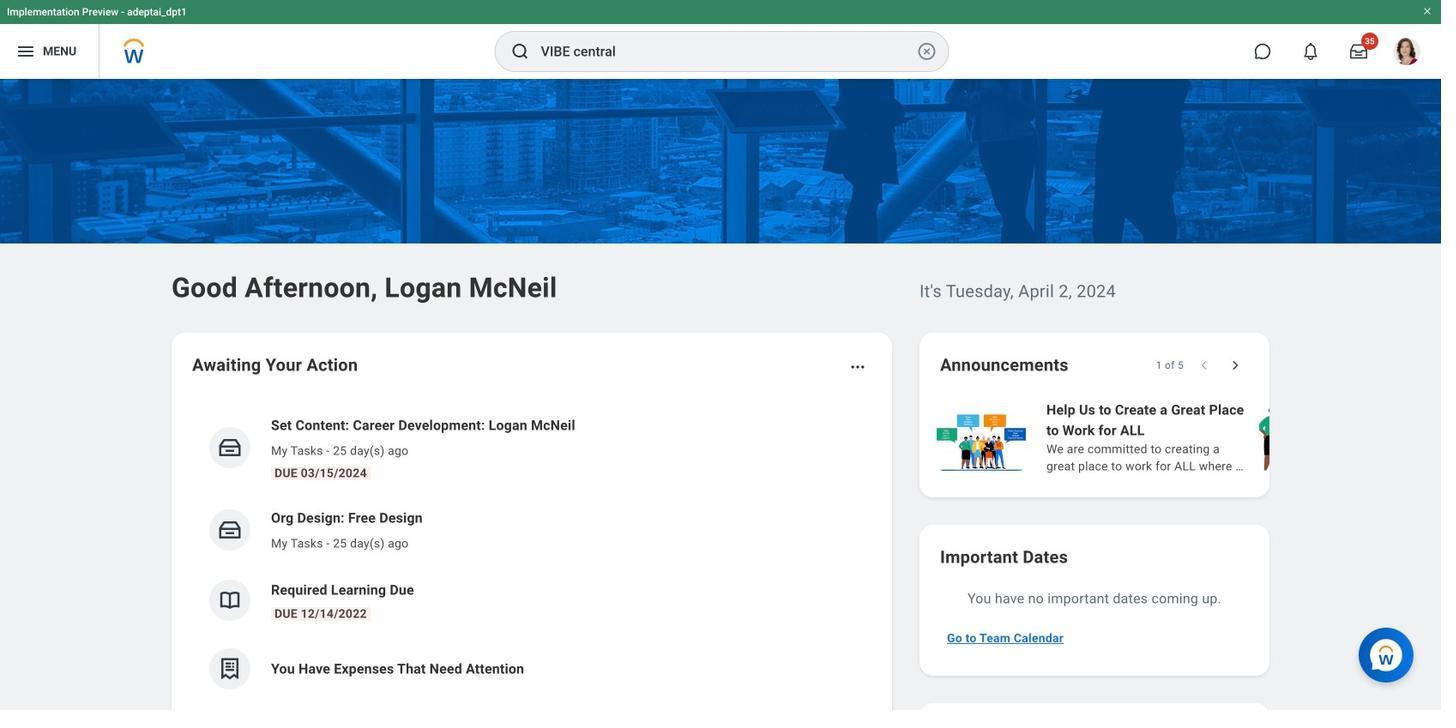 Task type: vqa. For each thing, say whether or not it's contained in the screenshot.
main content
yes



Task type: locate. For each thing, give the bounding box(es) containing it.
book open image
[[217, 588, 243, 613]]

notifications large image
[[1302, 43, 1319, 60]]

x circle image
[[917, 41, 937, 62]]

search image
[[510, 41, 531, 62]]

status
[[1156, 359, 1184, 372]]

main content
[[0, 79, 1441, 710]]

related actions image
[[849, 359, 866, 376]]

Search Workday  search field
[[541, 33, 913, 70]]

inbox image
[[217, 435, 243, 461]]

chevron left small image
[[1196, 357, 1213, 374]]

banner
[[0, 0, 1441, 79]]

inbox image
[[217, 517, 243, 543]]

list
[[933, 398, 1441, 477], [192, 401, 872, 703]]

chevron right small image
[[1227, 357, 1244, 374]]

dashboard expenses image
[[217, 656, 243, 682]]



Task type: describe. For each thing, give the bounding box(es) containing it.
1 horizontal spatial list
[[933, 398, 1441, 477]]

inbox large image
[[1350, 43, 1367, 60]]

profile logan mcneil image
[[1393, 38, 1421, 69]]

0 horizontal spatial list
[[192, 401, 872, 703]]

justify image
[[15, 41, 36, 62]]

close environment banner image
[[1422, 6, 1433, 16]]



